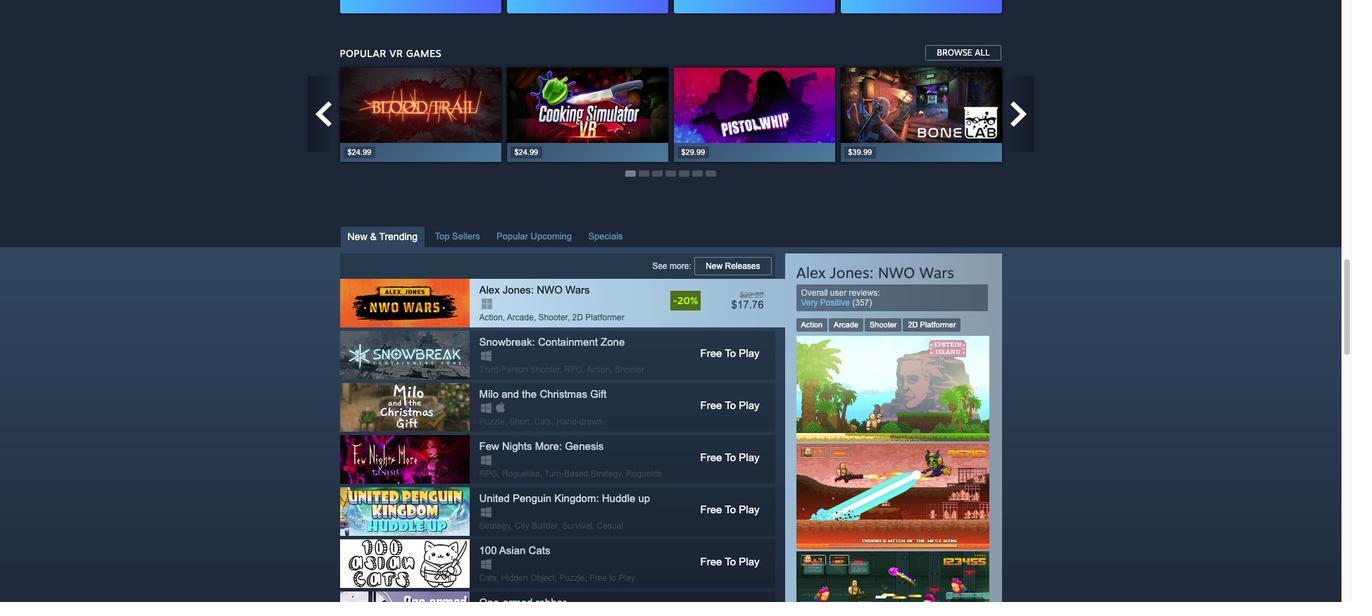 Task type: describe. For each thing, give the bounding box(es) containing it.
shooter up milo and the christmas gift
[[530, 365, 560, 374]]

free for snowbreak: containment zone
[[700, 347, 722, 359]]

$39.99
[[848, 148, 872, 156]]

1 horizontal spatial strategy
[[591, 469, 621, 479]]

100 asian cats
[[479, 544, 550, 556]]

play for milo and the christmas gift
[[739, 399, 759, 411]]

nwo for alex jones: nwo wars
[[537, 284, 563, 296]]

1 horizontal spatial arcade
[[834, 320, 858, 329]]

specials
[[588, 231, 623, 241]]

to
[[609, 573, 616, 583]]

&
[[370, 231, 377, 242]]

0 horizontal spatial arcade
[[507, 312, 534, 322]]

1 vertical spatial cats
[[529, 544, 550, 556]]

play for few nights more: genesis
[[739, 451, 759, 463]]

action for action
[[801, 320, 823, 329]]

shooter up snowbreak: containment zone
[[538, 312, 568, 322]]

see more:
[[652, 261, 694, 271]]

top
[[435, 231, 450, 241]]

$22.20 $17.76
[[731, 291, 764, 310]]

play for 100 asian cats
[[739, 555, 759, 567]]

2 $24.99 link from the left
[[507, 68, 668, 162]]

alex jones: nwo wars image
[[340, 279, 469, 327]]

1 to from the top
[[725, 347, 736, 359]]

based
[[564, 469, 588, 479]]

positive
[[820, 298, 850, 307]]

free for united penguin kingdom: huddle up
[[700, 503, 722, 515]]

free for milo and the christmas gift
[[700, 399, 722, 411]]

roguelike
[[502, 469, 540, 479]]

builder
[[532, 521, 557, 531]]

asian
[[499, 544, 526, 556]]

penguin
[[513, 492, 551, 504]]

0 vertical spatial cats
[[534, 417, 552, 426]]

more:
[[535, 440, 562, 452]]

arcade link
[[829, 318, 863, 331]]

1 vertical spatial strategy
[[479, 521, 510, 531]]

see
[[652, 261, 667, 271]]

$24.99 for blood trail image
[[348, 148, 371, 156]]

action for action , arcade , shooter , 2d platformer
[[479, 312, 503, 322]]

new & trending
[[348, 231, 418, 242]]

cats , hidden object , puzzle , free to play
[[479, 573, 635, 583]]

popular
[[340, 47, 386, 59]]

milo and the christmas gift image
[[340, 383, 469, 431]]

and
[[501, 388, 519, 400]]

few
[[479, 440, 499, 452]]

1 horizontal spatial platformer
[[920, 320, 956, 329]]

drawn
[[579, 417, 602, 426]]

$17.76
[[731, 298, 764, 310]]

one-armed robber image
[[340, 591, 469, 602]]

0 horizontal spatial platformer
[[585, 312, 624, 322]]

releases
[[725, 261, 760, 271]]

united penguin kingdom: huddle up
[[479, 492, 650, 504]]

5 free to play from the top
[[700, 555, 759, 567]]

games
[[406, 47, 442, 59]]

snowbreak: containment zone
[[479, 336, 625, 348]]

milo and the christmas gift
[[479, 388, 607, 400]]

popular vr games
[[340, 47, 442, 59]]

christmas
[[540, 388, 587, 400]]

user
[[830, 288, 847, 298]]

puzzle , short , cats , hand-drawn
[[479, 417, 602, 426]]

5 to from the top
[[725, 555, 736, 567]]

kingdom:
[[554, 492, 599, 504]]

browse all link
[[925, 44, 1002, 61]]

100 asian cats image
[[340, 539, 469, 588]]

0 horizontal spatial puzzle
[[479, 417, 505, 426]]

free to play for christmas
[[700, 399, 759, 411]]

-
[[673, 294, 677, 306]]

few nights more: genesis image
[[340, 435, 469, 484]]

trending
[[379, 231, 418, 242]]

nights
[[502, 440, 532, 452]]

person
[[501, 365, 528, 374]]

containment
[[538, 336, 598, 348]]

roguelite
[[626, 469, 662, 479]]

united
[[479, 492, 510, 504]]

bonelab image
[[840, 68, 1002, 143]]

snowbreak:
[[479, 336, 535, 348]]

wars for alex jones: nwo wars overall user reviews: very positive (357)
[[919, 263, 954, 281]]

shooter link
[[865, 318, 902, 331]]

$24.99 for cooking simulator vr image
[[514, 148, 538, 156]]

1 horizontal spatial 2d
[[908, 320, 918, 329]]

more:
[[670, 261, 691, 271]]

top sellers
[[435, 231, 480, 241]]

milo
[[479, 388, 499, 400]]

(357)
[[852, 298, 872, 307]]

genesis
[[565, 440, 604, 452]]



Task type: vqa. For each thing, say whether or not it's contained in the screenshot.
bottommost 'Wars'
yes



Task type: locate. For each thing, give the bounding box(es) containing it.
the
[[522, 388, 537, 400]]

pistol whip image
[[674, 68, 835, 143]]

wars
[[919, 263, 954, 281], [565, 284, 590, 296]]

0 horizontal spatial jones:
[[503, 284, 534, 296]]

1 horizontal spatial puzzle
[[560, 573, 585, 583]]

,
[[503, 312, 505, 322], [534, 312, 536, 322], [568, 312, 570, 322], [560, 365, 562, 374], [583, 365, 585, 374], [610, 365, 613, 374], [505, 417, 507, 426], [529, 417, 532, 426], [552, 417, 554, 426], [498, 469, 500, 479], [540, 469, 542, 479], [621, 469, 624, 479], [510, 521, 512, 531], [557, 521, 560, 531], [592, 521, 595, 531], [497, 573, 499, 583], [555, 573, 557, 583], [585, 573, 587, 583]]

puzzle
[[479, 417, 505, 426], [560, 573, 585, 583]]

rpg , roguelike , turn-based strategy , roguelite
[[479, 469, 662, 479]]

alex jones: nwo wars overall user reviews: very positive (357)
[[796, 263, 954, 307]]

shooter down the (357)
[[870, 320, 897, 329]]

huddle
[[602, 492, 635, 504]]

zone
[[601, 336, 625, 348]]

new left releases at the top right
[[706, 261, 723, 271]]

hand-
[[556, 417, 579, 426]]

$39.99 link
[[840, 68, 1002, 162]]

2d platformer link
[[903, 318, 961, 331]]

strategy up huddle
[[591, 469, 621, 479]]

shooter
[[538, 312, 568, 322], [870, 320, 897, 329], [530, 365, 560, 374], [615, 365, 645, 374]]

popular upcoming
[[497, 231, 572, 241]]

rpg up united on the bottom of the page
[[479, 469, 498, 479]]

to for genesis
[[725, 451, 736, 463]]

nwo inside alex jones: nwo wars overall user reviews: very positive (357)
[[878, 263, 915, 281]]

platformer right shooter link
[[920, 320, 956, 329]]

2 $24.99 from the left
[[514, 148, 538, 156]]

0 vertical spatial new
[[348, 231, 367, 242]]

1 vertical spatial wars
[[565, 284, 590, 296]]

3 free to play from the top
[[700, 451, 759, 463]]

1 free to play from the top
[[700, 347, 759, 359]]

all
[[975, 47, 990, 58]]

jones: inside alex jones: nwo wars overall user reviews: very positive (357)
[[830, 263, 874, 281]]

jones: for alex jones: nwo wars overall user reviews: very positive (357)
[[830, 263, 874, 281]]

gift
[[590, 388, 607, 400]]

browse
[[937, 47, 972, 58]]

free to play
[[700, 347, 759, 359], [700, 399, 759, 411], [700, 451, 759, 463], [700, 503, 759, 515], [700, 555, 759, 567]]

nwo up 'action , arcade , shooter , 2d platformer'
[[537, 284, 563, 296]]

action up "snowbreak:"
[[479, 312, 503, 322]]

blood trail image
[[340, 68, 501, 143]]

new for new releases
[[706, 261, 723, 271]]

0 horizontal spatial strategy
[[479, 521, 510, 531]]

play for united penguin kingdom: huddle up
[[739, 503, 759, 515]]

1 vertical spatial rpg
[[479, 469, 498, 479]]

0 vertical spatial rpg
[[564, 365, 583, 374]]

shooter down zone
[[615, 365, 645, 374]]

arcade down positive
[[834, 320, 858, 329]]

vr
[[389, 47, 403, 59]]

survival
[[562, 521, 592, 531]]

puzzle right object
[[560, 573, 585, 583]]

1 horizontal spatial alex
[[796, 263, 826, 281]]

platformer up zone
[[585, 312, 624, 322]]

1 horizontal spatial action
[[587, 365, 610, 374]]

0 horizontal spatial 2d
[[572, 312, 583, 322]]

up
[[638, 492, 650, 504]]

1 horizontal spatial $24.99 link
[[507, 68, 668, 162]]

to for huddle
[[725, 503, 736, 515]]

sellers
[[452, 231, 480, 241]]

free to play for genesis
[[700, 451, 759, 463]]

alex up "snowbreak:"
[[479, 284, 500, 296]]

few nights more: genesis
[[479, 440, 604, 452]]

1 vertical spatial alex
[[479, 284, 500, 296]]

new left the &
[[348, 231, 367, 242]]

alex for alex jones: nwo wars
[[479, 284, 500, 296]]

3 to from the top
[[725, 451, 736, 463]]

1 vertical spatial puzzle
[[560, 573, 585, 583]]

0 horizontal spatial action
[[479, 312, 503, 322]]

1 horizontal spatial nwo
[[878, 263, 915, 281]]

0 horizontal spatial wars
[[565, 284, 590, 296]]

0 vertical spatial alex
[[796, 263, 826, 281]]

browse all
[[937, 47, 990, 58]]

0 horizontal spatial new
[[348, 231, 367, 242]]

2 vertical spatial cats
[[479, 573, 497, 583]]

100
[[479, 544, 497, 556]]

1 vertical spatial new
[[706, 261, 723, 271]]

4 to from the top
[[725, 503, 736, 515]]

1 $24.99 link from the left
[[340, 68, 501, 162]]

arcade up "snowbreak:"
[[507, 312, 534, 322]]

alex up overall
[[796, 263, 826, 281]]

turn-
[[544, 469, 564, 479]]

hidden
[[501, 573, 528, 583]]

very
[[801, 298, 818, 307]]

short
[[509, 417, 529, 426]]

play for snowbreak: containment zone
[[739, 347, 759, 359]]

1 horizontal spatial $24.99
[[514, 148, 538, 156]]

action , arcade , shooter , 2d platformer
[[479, 312, 624, 322]]

wars up 2d platformer
[[919, 263, 954, 281]]

1 horizontal spatial jones:
[[830, 263, 874, 281]]

overall
[[801, 288, 828, 298]]

0 vertical spatial jones:
[[830, 263, 874, 281]]

strategy , city builder , survival , casual
[[479, 521, 623, 531]]

2d right shooter link
[[908, 320, 918, 329]]

united penguin kingdom: huddle up image
[[340, 487, 469, 536]]

wars inside alex jones: nwo wars overall user reviews: very positive (357)
[[919, 263, 954, 281]]

jones: up reviews:
[[830, 263, 874, 281]]

third-person shooter , rpg , action , shooter
[[479, 365, 645, 374]]

$22.20
[[740, 291, 764, 299]]

nwo for alex jones: nwo wars overall user reviews: very positive (357)
[[878, 263, 915, 281]]

-20%
[[673, 294, 698, 306]]

cats
[[534, 417, 552, 426], [529, 544, 550, 556], [479, 573, 497, 583]]

0 vertical spatial nwo
[[878, 263, 915, 281]]

4 free to play from the top
[[700, 503, 759, 515]]

cats left hidden
[[479, 573, 497, 583]]

alex inside alex jones: nwo wars overall user reviews: very positive (357)
[[796, 263, 826, 281]]

rpg
[[564, 365, 583, 374], [479, 469, 498, 479]]

2 to from the top
[[725, 399, 736, 411]]

to for christmas
[[725, 399, 736, 411]]

alex for alex jones: nwo wars overall user reviews: very positive (357)
[[796, 263, 826, 281]]

platformer
[[585, 312, 624, 322], [920, 320, 956, 329]]

nwo up reviews:
[[878, 263, 915, 281]]

2 free to play from the top
[[700, 399, 759, 411]]

20%
[[677, 294, 698, 306]]

action inside action link
[[801, 320, 823, 329]]

1 vertical spatial nwo
[[537, 284, 563, 296]]

play
[[739, 347, 759, 359], [739, 399, 759, 411], [739, 451, 759, 463], [739, 503, 759, 515], [739, 555, 759, 567], [619, 573, 635, 583]]

$24.99
[[348, 148, 371, 156], [514, 148, 538, 156]]

jones:
[[830, 263, 874, 281], [503, 284, 534, 296]]

$29.99 link
[[674, 68, 835, 162]]

0 horizontal spatial alex
[[479, 284, 500, 296]]

0 horizontal spatial rpg
[[479, 469, 498, 479]]

upcoming
[[531, 231, 572, 241]]

puzzle up few
[[479, 417, 505, 426]]

2d platformer
[[908, 320, 956, 329]]

0 vertical spatial wars
[[919, 263, 954, 281]]

popular
[[497, 231, 528, 241]]

strategy up the 100
[[479, 521, 510, 531]]

action down very
[[801, 320, 823, 329]]

wars up 'action , arcade , shooter , 2d platformer'
[[565, 284, 590, 296]]

snowbreak: containment zone image
[[340, 331, 469, 379]]

casual
[[597, 521, 623, 531]]

1 horizontal spatial wars
[[919, 263, 954, 281]]

wars for alex jones: nwo wars
[[565, 284, 590, 296]]

object
[[530, 573, 555, 583]]

0 horizontal spatial $24.99
[[348, 148, 371, 156]]

action up gift at the bottom of the page
[[587, 365, 610, 374]]

2d up containment
[[572, 312, 583, 322]]

1 vertical spatial jones:
[[503, 284, 534, 296]]

new inside new releases link
[[706, 261, 723, 271]]

alex jones: nwo wars
[[479, 284, 590, 296]]

to
[[725, 347, 736, 359], [725, 399, 736, 411], [725, 451, 736, 463], [725, 503, 736, 515], [725, 555, 736, 567]]

jones: for alex jones: nwo wars
[[503, 284, 534, 296]]

new for new & trending
[[348, 231, 367, 242]]

strategy
[[591, 469, 621, 479], [479, 521, 510, 531]]

rpg up christmas
[[564, 365, 583, 374]]

0 vertical spatial puzzle
[[479, 417, 505, 426]]

action link
[[796, 318, 827, 331]]

$29.99
[[681, 148, 705, 156]]

0 horizontal spatial nwo
[[537, 284, 563, 296]]

third-
[[479, 365, 501, 374]]

1 horizontal spatial new
[[706, 261, 723, 271]]

free for 100 asian cats
[[700, 555, 722, 567]]

reviews:
[[849, 288, 880, 298]]

2d
[[572, 312, 583, 322], [908, 320, 918, 329]]

free to play for huddle
[[700, 503, 759, 515]]

cats down builder
[[529, 544, 550, 556]]

action
[[479, 312, 503, 322], [801, 320, 823, 329], [587, 365, 610, 374]]

free for few nights more: genesis
[[700, 451, 722, 463]]

1 $24.99 from the left
[[348, 148, 371, 156]]

0 horizontal spatial $24.99 link
[[340, 68, 501, 162]]

1 horizontal spatial rpg
[[564, 365, 583, 374]]

free
[[700, 347, 722, 359], [700, 399, 722, 411], [700, 451, 722, 463], [700, 503, 722, 515], [700, 555, 722, 567], [590, 573, 607, 583]]

city
[[515, 521, 529, 531]]

new releases link
[[694, 256, 772, 276]]

new releases
[[706, 261, 760, 271]]

jones: up 'action , arcade , shooter , 2d platformer'
[[503, 284, 534, 296]]

0 vertical spatial strategy
[[591, 469, 621, 479]]

cats right 'short'
[[534, 417, 552, 426]]

cooking simulator vr image
[[507, 68, 668, 143]]

2 horizontal spatial action
[[801, 320, 823, 329]]



